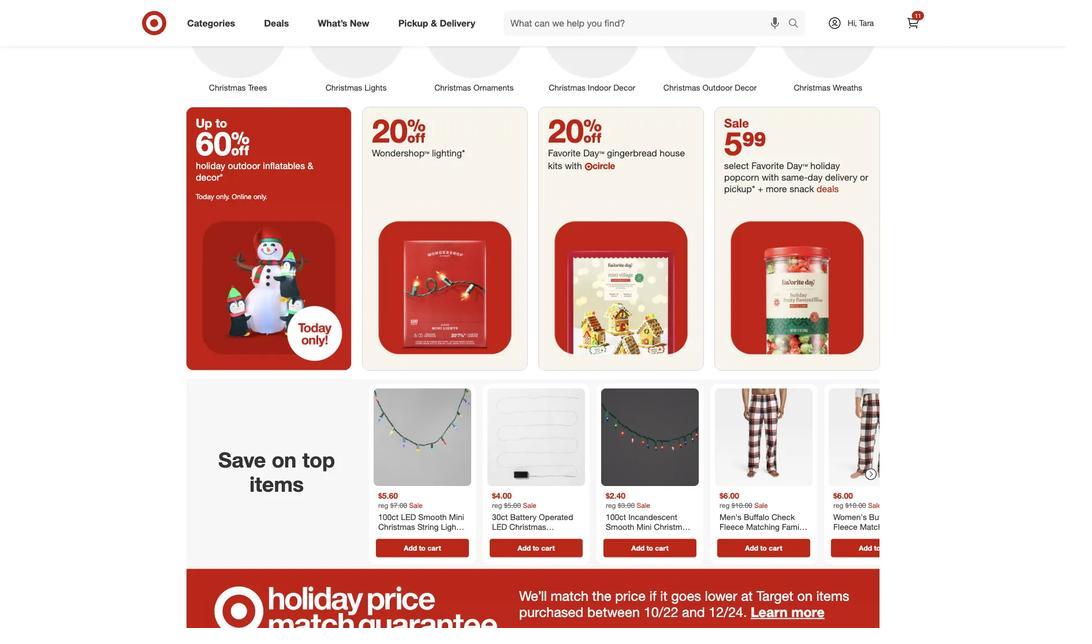 Task type: locate. For each thing, give the bounding box(es) containing it.
2 add from the left
[[518, 544, 531, 553]]

™ for 20
[[425, 147, 430, 159]]

99
[[743, 124, 767, 163]]

christmas inside 'link'
[[794, 83, 831, 93]]

add for add to cart button corresponding to 100ct led smooth mini christmas string lights with green wire - wondershop™ image
[[404, 544, 417, 553]]

cart for men's buffalo check fleece matching family pajama pants - wondershop™ black image
[[769, 544, 783, 553]]

deals link
[[254, 10, 304, 36]]

christmas for christmas wreaths
[[794, 83, 831, 93]]

add to cart for add to cart button associated with women's buffalo check fleece matching family pajama pants - wondershop™ black image
[[860, 544, 897, 553]]

3 add to cart from the left
[[632, 544, 669, 553]]

items
[[250, 471, 304, 497], [817, 588, 850, 605]]

0 horizontal spatial holiday
[[196, 160, 225, 171]]

men's buffalo check fleece matching family pajama pants - wondershop™ black image
[[716, 389, 813, 487]]

$6.00 for women's buffalo check fleece matching family pajama pants - wondershop™ black image
[[834, 491, 854, 501]]

with
[[565, 160, 583, 171], [762, 172, 780, 183]]

$10.00
[[732, 501, 753, 510], [846, 501, 867, 510]]

1 decor from the left
[[614, 83, 636, 93]]

inflatables
[[263, 160, 305, 171]]

1 horizontal spatial with
[[762, 172, 780, 183]]

2 $6.00 from the left
[[834, 491, 854, 501]]

add to cart for men's buffalo check fleece matching family pajama pants - wondershop™ black image's add to cart button
[[746, 544, 783, 553]]

5 add from the left
[[860, 544, 873, 553]]

categories link
[[177, 10, 250, 36]]

1 vertical spatial on
[[798, 588, 813, 605]]

20 inside 20 wondershop ™ lighting*
[[372, 111, 426, 150]]

2 christmas from the left
[[326, 83, 363, 93]]

2 20 from the left
[[549, 111, 602, 150]]

0 horizontal spatial decor
[[614, 83, 636, 93]]

2 only. from the left
[[254, 192, 267, 201]]

60
[[196, 124, 250, 163]]

decor right the outdoor
[[735, 83, 757, 93]]

indoor
[[588, 83, 612, 93]]

1 add from the left
[[404, 544, 417, 553]]

1 vertical spatial &
[[308, 160, 314, 171]]

5
[[725, 124, 743, 163]]

1 cart from the left
[[428, 544, 441, 553]]

2 decor from the left
[[735, 83, 757, 93]]

100ct incandescent smooth mini christmas string lights multicolor with green wire - wondershop™ image
[[602, 389, 699, 487]]

pickup & delivery
[[399, 17, 476, 29]]

decor for christmas outdoor decor
[[735, 83, 757, 93]]

5 99
[[725, 124, 767, 163]]

to for 100ct led smooth mini christmas string lights with green wire - wondershop™ image
[[419, 544, 426, 553]]

holiday inside holiday outdoor inflatables & decor*
[[196, 160, 225, 171]]

day
[[584, 147, 600, 159], [787, 160, 803, 171]]

1 $6.00 from the left
[[720, 491, 740, 501]]

4 cart from the left
[[769, 544, 783, 553]]

2 cart from the left
[[542, 544, 555, 553]]

sale
[[725, 116, 750, 130], [409, 501, 423, 510], [523, 501, 537, 510], [637, 501, 651, 510], [755, 501, 768, 510], [869, 501, 882, 510]]

1 horizontal spatial decor
[[735, 83, 757, 93]]

add to cart for add to cart button for 30ct battery operated led christmas dewdrop fairy string lights warm white with silver wire - wondershop™ image
[[518, 544, 555, 553]]

1 horizontal spatial holiday
[[811, 160, 841, 171]]

more inside holiday popcorn with same-day delivery or pickup* + more snack
[[766, 183, 788, 194]]

christmas for christmas trees
[[209, 83, 246, 93]]

sale for 100ct incandescent smooth mini christmas string lights multicolor with green wire - wondershop™ image
[[637, 501, 651, 510]]

holiday for decor*
[[196, 160, 225, 171]]

cart for 100ct incandescent smooth mini christmas string lights multicolor with green wire - wondershop™ image
[[656, 544, 669, 553]]

™ left lighting*
[[425, 147, 430, 159]]

today only. online only.
[[196, 192, 267, 201]]

& right pickup
[[431, 17, 438, 29]]

20
[[372, 111, 426, 150], [549, 111, 602, 150]]

add for add to cart button for 30ct battery operated led christmas dewdrop fairy string lights warm white with silver wire - wondershop™ image
[[518, 544, 531, 553]]

sale inside $4.00 reg $5.00 sale
[[523, 501, 537, 510]]

1 horizontal spatial more
[[792, 605, 825, 621]]

2 horizontal spatial ™
[[803, 160, 809, 171]]

1 horizontal spatial day
[[787, 160, 803, 171]]

0 horizontal spatial only.
[[216, 192, 230, 201]]

between
[[588, 605, 640, 621]]

1 20 from the left
[[372, 111, 426, 150]]

$7.00
[[391, 501, 408, 510]]

0 vertical spatial day
[[584, 147, 600, 159]]

holiday up decor*
[[196, 160, 225, 171]]

christmas for christmas outdoor decor
[[664, 83, 701, 93]]

3 reg from the left
[[606, 501, 616, 510]]

20 for 20
[[549, 111, 602, 150]]

&
[[431, 17, 438, 29], [308, 160, 314, 171]]

0 horizontal spatial $6.00 reg $10.00 sale
[[720, 491, 768, 510]]

3 add from the left
[[632, 544, 645, 553]]

5 reg from the left
[[834, 501, 844, 510]]

5 add to cart button from the left
[[832, 540, 925, 558]]

$5.00
[[504, 501, 521, 510]]

christmas left trees
[[209, 83, 246, 93]]

& right inflatables
[[308, 160, 314, 171]]

to
[[216, 116, 227, 130], [419, 544, 426, 553], [533, 544, 540, 553], [647, 544, 654, 553], [761, 544, 768, 553], [875, 544, 881, 553]]

0 horizontal spatial 20
[[372, 111, 426, 150]]

decor right indoor
[[614, 83, 636, 93]]

0 horizontal spatial day
[[584, 147, 600, 159]]

same-
[[782, 172, 808, 183]]

6 christmas from the left
[[794, 83, 831, 93]]

add to cart button for 100ct led smooth mini christmas string lights with green wire - wondershop™ image
[[376, 540, 469, 558]]

delivery
[[826, 172, 858, 183]]

2 $10.00 from the left
[[846, 501, 867, 510]]

reg inside the $5.60 reg $7.00 sale
[[379, 501, 389, 510]]

2 reg from the left
[[492, 501, 503, 510]]

more right 'learn'
[[792, 605, 825, 621]]

$6.00 reg $10.00 sale
[[720, 491, 768, 510], [834, 491, 882, 510]]

0 horizontal spatial &
[[308, 160, 314, 171]]

1 horizontal spatial only.
[[254, 192, 267, 201]]

decor inside christmas indoor decor link
[[614, 83, 636, 93]]

christmas left indoor
[[549, 83, 586, 93]]

with inside gingerbread house kits with
[[565, 160, 583, 171]]

0 horizontal spatial items
[[250, 471, 304, 497]]

$6.00 for men's buffalo check fleece matching family pajama pants - wondershop™ black image
[[720, 491, 740, 501]]

with down select favorite day ™
[[762, 172, 780, 183]]

2 $6.00 reg $10.00 sale from the left
[[834, 491, 882, 510]]

with down the "favorite day ™"
[[565, 160, 583, 171]]

4 add from the left
[[746, 544, 759, 553]]

sale for 100ct led smooth mini christmas string lights with green wire - wondershop™ image
[[409, 501, 423, 510]]

0 horizontal spatial $10.00
[[732, 501, 753, 510]]

1 horizontal spatial 20
[[549, 111, 602, 150]]

4 christmas from the left
[[549, 83, 586, 93]]

snack
[[790, 183, 815, 194]]

11
[[915, 12, 922, 19]]

$5.60 reg $7.00 sale
[[379, 491, 423, 510]]

christmas ornaments link
[[415, 0, 533, 94]]

4 add to cart from the left
[[746, 544, 783, 553]]

$2.40
[[606, 491, 626, 501]]

& inside holiday outdoor inflatables & decor*
[[308, 160, 314, 171]]

1 horizontal spatial $10.00
[[846, 501, 867, 510]]

2 holiday from the left
[[811, 160, 841, 171]]

reg inside $4.00 reg $5.00 sale
[[492, 501, 503, 510]]

1 reg from the left
[[379, 501, 389, 510]]

1 horizontal spatial items
[[817, 588, 850, 605]]

reg for women's buffalo check fleece matching family pajama pants - wondershop™ black image
[[834, 501, 844, 510]]

popcorn
[[725, 172, 760, 183]]

1 horizontal spatial $6.00
[[834, 491, 854, 501]]

christmas ornaments
[[435, 83, 514, 93]]

4 reg from the left
[[720, 501, 730, 510]]

favorite day ™
[[549, 147, 605, 159]]

What can we help you find? suggestions appear below search field
[[504, 10, 792, 36]]

™ up day
[[803, 160, 809, 171]]

items inside save on top items
[[250, 471, 304, 497]]

up
[[196, 116, 212, 130]]

™
[[425, 147, 430, 159], [600, 147, 605, 159], [803, 160, 809, 171]]

add for add to cart button associated with women's buffalo check fleece matching family pajama pants - wondershop™ black image
[[860, 544, 873, 553]]

0 horizontal spatial $6.00
[[720, 491, 740, 501]]

2 add to cart button from the left
[[490, 540, 583, 558]]

20 wondershop ™ lighting*
[[372, 111, 466, 159]]

5 cart from the left
[[883, 544, 897, 553]]

1 $10.00 from the left
[[732, 501, 753, 510]]

0 vertical spatial on
[[272, 448, 297, 473]]

christmas left ornaments
[[435, 83, 472, 93]]

3 add to cart button from the left
[[604, 540, 697, 558]]

10/22
[[644, 605, 679, 621]]

christmas for christmas ornaments
[[435, 83, 472, 93]]

on left the top
[[272, 448, 297, 473]]

1 add to cart button from the left
[[376, 540, 469, 558]]

1 $6.00 reg $10.00 sale from the left
[[720, 491, 768, 510]]

12/24.
[[709, 605, 748, 621]]

1 vertical spatial favorite
[[752, 160, 785, 171]]

reg inside $2.40 reg $3.00 sale
[[606, 501, 616, 510]]

0 vertical spatial &
[[431, 17, 438, 29]]

goes
[[672, 588, 702, 605]]

1 vertical spatial more
[[792, 605, 825, 621]]

christmas indoor decor
[[549, 83, 636, 93]]

0 horizontal spatial with
[[565, 160, 583, 171]]

decor inside christmas outdoor decor link
[[735, 83, 757, 93]]

on right target
[[798, 588, 813, 605]]

search button
[[784, 10, 812, 38]]

add to cart for 100ct incandescent smooth mini christmas string lights multicolor with green wire - wondershop™ image's add to cart button
[[632, 544, 669, 553]]

1 horizontal spatial on
[[798, 588, 813, 605]]

20 up the kits
[[549, 111, 602, 150]]

holiday inside holiday popcorn with same-day delivery or pickup* + more snack
[[811, 160, 841, 171]]

christmas left lights
[[326, 83, 363, 93]]

more right +
[[766, 183, 788, 194]]

™ up circle
[[600, 147, 605, 159]]

christmas left wreaths
[[794, 83, 831, 93]]

gingerbread
[[607, 147, 658, 159]]

decor for christmas indoor decor
[[614, 83, 636, 93]]

reg
[[379, 501, 389, 510], [492, 501, 503, 510], [606, 501, 616, 510], [720, 501, 730, 510], [834, 501, 844, 510]]

™ inside 20 wondershop ™ lighting*
[[425, 147, 430, 159]]

3 cart from the left
[[656, 544, 669, 553]]

0 horizontal spatial ™
[[425, 147, 430, 159]]

only. right online
[[254, 192, 267, 201]]

cart for 30ct battery operated led christmas dewdrop fairy string lights warm white with silver wire - wondershop™ image
[[542, 544, 555, 553]]

on
[[272, 448, 297, 473], [798, 588, 813, 605]]

we'll
[[520, 588, 547, 605]]

2 add to cart from the left
[[518, 544, 555, 553]]

5 add to cart from the left
[[860, 544, 897, 553]]

5 christmas from the left
[[664, 83, 701, 93]]

holiday popcorn with same-day delivery or pickup* + more snack
[[725, 160, 869, 194]]

0 vertical spatial items
[[250, 471, 304, 497]]

3 christmas from the left
[[435, 83, 472, 93]]

favorite up +
[[752, 160, 785, 171]]

pickup
[[399, 17, 429, 29]]

0 vertical spatial more
[[766, 183, 788, 194]]

christmas
[[209, 83, 246, 93], [326, 83, 363, 93], [435, 83, 472, 93], [549, 83, 586, 93], [664, 83, 701, 93], [794, 83, 831, 93]]

day up same-
[[787, 160, 803, 171]]

favorite up the kits
[[549, 147, 581, 159]]

100ct led smooth mini christmas string lights with green wire - wondershop™ image
[[374, 389, 472, 487]]

more
[[766, 183, 788, 194], [792, 605, 825, 621]]

20 down lights
[[372, 111, 426, 150]]

items inside the we'll match the price if it goes lower at target on items purchased between 10/22 and 12/24.
[[817, 588, 850, 605]]

sale inside $2.40 reg $3.00 sale
[[637, 501, 651, 510]]

0 horizontal spatial on
[[272, 448, 297, 473]]

holiday up day
[[811, 160, 841, 171]]

cart for 100ct led smooth mini christmas string lights with green wire - wondershop™ image
[[428, 544, 441, 553]]

1 vertical spatial items
[[817, 588, 850, 605]]

sale inside the $5.60 reg $7.00 sale
[[409, 501, 423, 510]]

christmas wreaths link
[[770, 0, 888, 94]]

add
[[404, 544, 417, 553], [518, 544, 531, 553], [632, 544, 645, 553], [746, 544, 759, 553], [860, 544, 873, 553]]

select favorite day ™
[[725, 160, 809, 171]]

christmas left the outdoor
[[664, 83, 701, 93]]

sale for men's buffalo check fleece matching family pajama pants - wondershop™ black image
[[755, 501, 768, 510]]

1 horizontal spatial $6.00 reg $10.00 sale
[[834, 491, 882, 510]]

1 holiday from the left
[[196, 160, 225, 171]]

0 horizontal spatial more
[[766, 183, 788, 194]]

day up circle
[[584, 147, 600, 159]]

1 add to cart from the left
[[404, 544, 441, 553]]

christmas lights
[[326, 83, 387, 93]]

1 christmas from the left
[[209, 83, 246, 93]]

reg for 100ct incandescent smooth mini christmas string lights multicolor with green wire - wondershop™ image
[[606, 501, 616, 510]]

4 add to cart button from the left
[[718, 540, 811, 558]]

1 horizontal spatial ™
[[600, 147, 605, 159]]

0 vertical spatial favorite
[[549, 147, 581, 159]]

ornaments
[[474, 83, 514, 93]]

favorite
[[549, 147, 581, 159], [752, 160, 785, 171]]

decor
[[614, 83, 636, 93], [735, 83, 757, 93]]

only.
[[216, 192, 230, 201], [254, 192, 267, 201]]

only. right the today
[[216, 192, 230, 201]]



Task type: vqa. For each thing, say whether or not it's contained in the screenshot.
Coca-Cola - 12pk/12 fl oz Cans's Cans
no



Task type: describe. For each thing, give the bounding box(es) containing it.
christmas wreaths
[[794, 83, 863, 93]]

christmas trees
[[209, 83, 267, 93]]

add for men's buffalo check fleece matching family pajama pants - wondershop™ black image's add to cart button
[[746, 544, 759, 553]]

learn more
[[751, 605, 825, 621]]

gingerbread house kits with
[[549, 147, 686, 171]]

holiday for day
[[811, 160, 841, 171]]

to for 30ct battery operated led christmas dewdrop fairy string lights warm white with silver wire - wondershop™ image
[[533, 544, 540, 553]]

$6.00 reg $10.00 sale for women's buffalo check fleece matching family pajama pants - wondershop™ black image
[[834, 491, 882, 510]]

$5.60
[[379, 491, 398, 501]]

$4.00 reg $5.00 sale
[[492, 491, 537, 510]]

add to cart button for 30ct battery operated led christmas dewdrop fairy string lights warm white with silver wire - wondershop™ image
[[490, 540, 583, 558]]

lights
[[365, 83, 387, 93]]

christmas for christmas indoor decor
[[549, 83, 586, 93]]

lighting*
[[432, 147, 466, 159]]

circle
[[593, 160, 616, 171]]

it
[[661, 588, 668, 605]]

1 horizontal spatial &
[[431, 17, 438, 29]]

sale for 30ct battery operated led christmas dewdrop fairy string lights warm white with silver wire - wondershop™ image
[[523, 501, 537, 510]]

$10.00 for women's buffalo check fleece matching family pajama pants - wondershop™ black image
[[846, 501, 867, 510]]

wondershop
[[372, 147, 425, 159]]

up to
[[196, 116, 227, 130]]

or
[[861, 172, 869, 183]]

learn
[[751, 605, 788, 621]]

match
[[551, 588, 589, 605]]

kits
[[549, 160, 563, 171]]

today
[[196, 192, 214, 201]]

carousel region
[[187, 380, 932, 570]]

to for women's buffalo check fleece matching family pajama pants - wondershop™ black image
[[875, 544, 881, 553]]

add to cart button for men's buffalo check fleece matching family pajama pants - wondershop™ black image
[[718, 540, 811, 558]]

add to cart button for women's buffalo check fleece matching family pajama pants - wondershop™ black image
[[832, 540, 925, 558]]

hi,
[[848, 18, 858, 28]]

day
[[808, 172, 823, 183]]

reg for men's buffalo check fleece matching family pajama pants - wondershop™ black image
[[720, 501, 730, 510]]

sale for women's buffalo check fleece matching family pajama pants - wondershop™ black image
[[869, 501, 882, 510]]

1 only. from the left
[[216, 192, 230, 201]]

christmas outdoor decor
[[664, 83, 757, 93]]

house
[[660, 147, 686, 159]]

outdoor
[[703, 83, 733, 93]]

cart for women's buffalo check fleece matching family pajama pants - wondershop™ black image
[[883, 544, 897, 553]]

holiday outdoor inflatables & decor*
[[196, 160, 314, 183]]

if
[[650, 588, 657, 605]]

today only! image
[[187, 206, 351, 370]]

christmas lights link
[[297, 0, 415, 94]]

reg for 100ct led smooth mini christmas string lights with green wire - wondershop™ image
[[379, 501, 389, 510]]

on inside save on top items
[[272, 448, 297, 473]]

deals
[[817, 183, 840, 194]]

on inside the we'll match the price if it goes lower at target on items purchased between 10/22 and 12/24.
[[798, 588, 813, 605]]

to for men's buffalo check fleece matching family pajama pants - wondershop™ black image
[[761, 544, 768, 553]]

target
[[757, 588, 794, 605]]

decor*
[[196, 172, 223, 183]]

tara
[[860, 18, 875, 28]]

christmas indoor decor link
[[533, 0, 652, 94]]

women's buffalo check fleece matching family pajama pants - wondershop™ black image
[[829, 389, 927, 487]]

top
[[303, 448, 335, 473]]

deals
[[264, 17, 289, 29]]

select
[[725, 160, 750, 171]]

add to cart for add to cart button corresponding to 100ct led smooth mini christmas string lights with green wire - wondershop™ image
[[404, 544, 441, 553]]

online
[[232, 192, 252, 201]]

pickup*
[[725, 183, 756, 194]]

new
[[350, 17, 370, 29]]

add for 100ct incandescent smooth mini christmas string lights multicolor with green wire - wondershop™ image's add to cart button
[[632, 544, 645, 553]]

what's
[[318, 17, 348, 29]]

$6.00 reg $10.00 sale for men's buffalo check fleece matching family pajama pants - wondershop™ black image
[[720, 491, 768, 510]]

add to cart button for 100ct incandescent smooth mini christmas string lights multicolor with green wire - wondershop™ image
[[604, 540, 697, 558]]

at
[[742, 588, 753, 605]]

reg for 30ct battery operated led christmas dewdrop fairy string lights warm white with silver wire - wondershop™ image
[[492, 501, 503, 510]]

wreaths
[[833, 83, 863, 93]]

30ct battery operated led christmas dewdrop fairy string lights warm white with silver wire - wondershop™ image
[[488, 389, 586, 487]]

hi, tara
[[848, 18, 875, 28]]

categories
[[187, 17, 235, 29]]

1 vertical spatial day
[[787, 160, 803, 171]]

lower
[[705, 588, 738, 605]]

price
[[616, 588, 646, 605]]

$4.00
[[492, 491, 512, 501]]

pickup & delivery link
[[389, 10, 490, 36]]

save
[[218, 448, 266, 473]]

we'll match the price if it goes lower at target on items purchased between 10/22 and 12/24.
[[520, 588, 850, 621]]

christmas outdoor decor link
[[652, 0, 770, 94]]

outdoor
[[228, 160, 261, 171]]

target holiday price match guarantee image
[[187, 570, 880, 629]]

$10.00 for men's buffalo check fleece matching family pajama pants - wondershop™ black image
[[732, 501, 753, 510]]

christmas for christmas lights
[[326, 83, 363, 93]]

purchased
[[520, 605, 584, 621]]

0 horizontal spatial favorite
[[549, 147, 581, 159]]

to for 100ct incandescent smooth mini christmas string lights multicolor with green wire - wondershop™ image
[[647, 544, 654, 553]]

+
[[758, 183, 764, 194]]

11 link
[[901, 10, 927, 36]]

trees
[[248, 83, 267, 93]]

save on top items
[[218, 448, 335, 497]]

$3.00
[[618, 501, 635, 510]]

delivery
[[440, 17, 476, 29]]

what's new link
[[308, 10, 384, 36]]

christmas trees link
[[179, 0, 297, 94]]

$2.40 reg $3.00 sale
[[606, 491, 651, 510]]

the
[[593, 588, 612, 605]]

with inside holiday popcorn with same-day delivery or pickup* + more snack
[[762, 172, 780, 183]]

and
[[683, 605, 705, 621]]

1 horizontal spatial favorite
[[752, 160, 785, 171]]

™ for favorite
[[600, 147, 605, 159]]

what's new
[[318, 17, 370, 29]]

search
[[784, 19, 812, 30]]

20 for 20 wondershop ™ lighting*
[[372, 111, 426, 150]]



